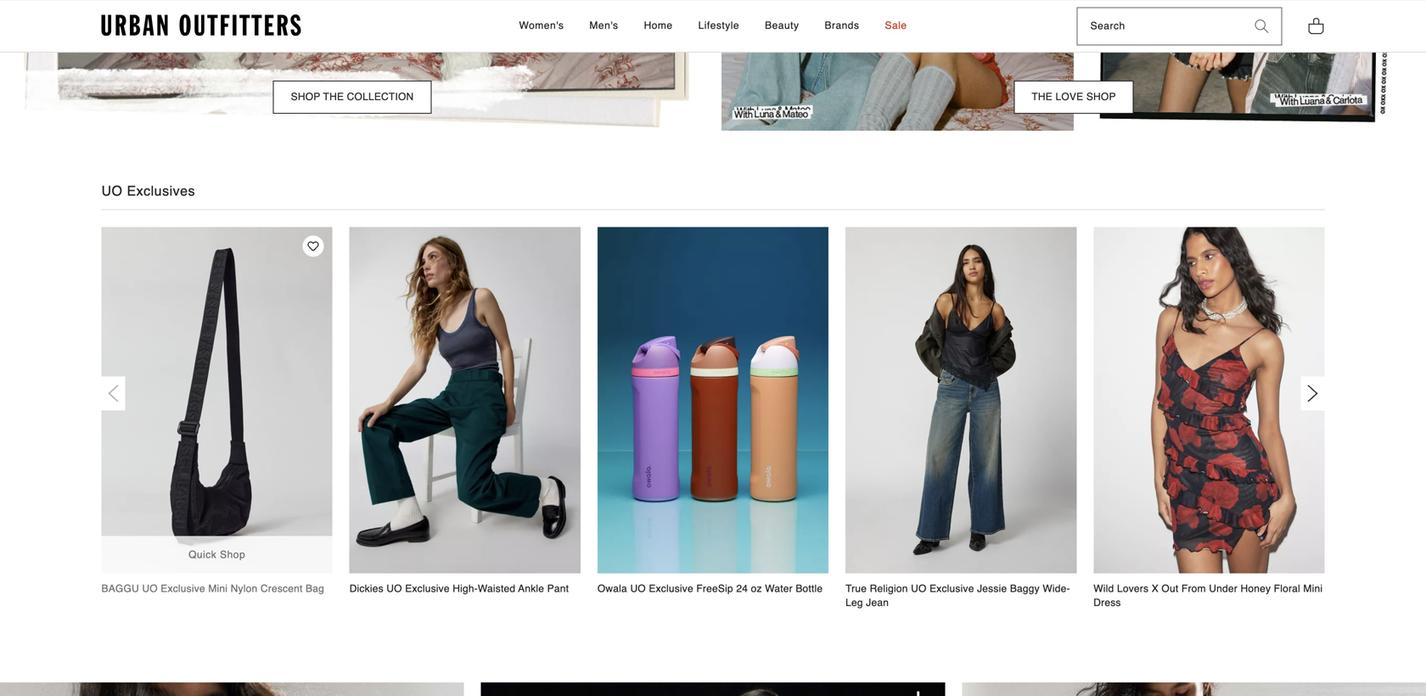 Task type: locate. For each thing, give the bounding box(es) containing it.
floral
[[1274, 583, 1301, 595]]

0 horizontal spatial the
[[323, 91, 344, 103]]

1 horizontal spatial the
[[1032, 91, 1053, 103]]

pant
[[547, 583, 569, 595]]

mini right floral
[[1304, 583, 1323, 595]]

mini left nylon
[[208, 583, 228, 595]]

oz
[[751, 583, 762, 595]]

jessie
[[977, 583, 1007, 595]]

baggu uo exclusive mini nylon crescent bag link
[[101, 227, 333, 596]]

bag
[[306, 583, 324, 595]]

dickies uo exclusive high-waisted ankle pant image
[[350, 227, 581, 574]]

owala uo exclusive freesip 24 oz water bottle image
[[598, 227, 829, 574]]

2 shop from the left
[[1087, 91, 1116, 103]]

exclusive down 'quick' on the left
[[161, 583, 205, 595]]

0 horizontal spatial shop art school edit image
[[0, 0, 705, 131]]

baggy
[[1010, 583, 1040, 595]]

1 vertical spatial shop art school edit image
[[962, 683, 1426, 696]]

my shopping bag image
[[1308, 16, 1325, 35]]

the
[[323, 91, 344, 103], [1032, 91, 1053, 103]]

urban outfitters image
[[101, 14, 301, 37]]

from
[[1182, 583, 1206, 595]]

exclusive left freesip
[[649, 583, 694, 595]]

shop left collection
[[291, 91, 320, 103]]

the left love at the right top of page
[[1032, 91, 1053, 103]]

the left collection
[[323, 91, 344, 103]]

shop
[[291, 91, 320, 103], [1087, 91, 1116, 103]]

ankle
[[518, 583, 544, 595]]

shop inside "link"
[[1087, 91, 1116, 103]]

exclusive for freesip
[[649, 583, 694, 595]]

uo
[[101, 183, 123, 199], [142, 583, 158, 595], [387, 583, 402, 595], [630, 583, 646, 595], [911, 583, 927, 595]]

sale link
[[877, 1, 916, 52]]

shop right love at the right top of page
[[1087, 91, 1116, 103]]

exclusive left jessie at bottom right
[[930, 583, 974, 595]]

owala uo exclusive freesip 24 oz water bottle
[[598, 583, 823, 595]]

uo for baggu
[[142, 583, 158, 595]]

wild lovers x out from under honey floral mini dress
[[1094, 583, 1323, 609]]

uo right religion
[[911, 583, 927, 595]]

waisted
[[478, 583, 516, 595]]

wild lovers x out from under honey floral mini dress image
[[1094, 227, 1325, 574]]

uo right dickies
[[387, 583, 402, 595]]

shop the collection link
[[273, 81, 432, 114]]

religion
[[870, 583, 908, 595]]

sale
[[885, 20, 907, 32]]

lifestyle link
[[690, 1, 748, 52]]

1 horizontal spatial mini
[[1304, 583, 1323, 595]]

mini
[[208, 583, 228, 595], [1304, 583, 1323, 595]]

lovers
[[1117, 583, 1149, 595]]

the inside "link"
[[1032, 91, 1053, 103]]

exclusive for high-
[[405, 583, 450, 595]]

out
[[1162, 583, 1179, 595]]

4 exclusive from the left
[[930, 583, 974, 595]]

 image
[[0, 683, 464, 696]]

1 the from the left
[[323, 91, 344, 103]]

men's
[[590, 20, 619, 32]]

1 exclusive from the left
[[161, 583, 205, 595]]

None search field
[[1078, 8, 1243, 45]]

exclusive left high-
[[405, 583, 450, 595]]

shop art school edit image
[[0, 0, 705, 131], [962, 683, 1426, 696]]

nylon
[[231, 583, 258, 595]]

dickies uo exclusive high-waisted ankle pant link
[[350, 227, 581, 596]]

uo right owala
[[630, 583, 646, 595]]

true
[[846, 583, 867, 595]]

0 horizontal spatial mini
[[208, 583, 228, 595]]

1 shop from the left
[[291, 91, 320, 103]]

wide-
[[1043, 583, 1070, 595]]

0 horizontal spatial shop
[[291, 91, 320, 103]]

owala
[[598, 583, 627, 595]]

brands
[[825, 20, 860, 32]]

2 the from the left
[[1032, 91, 1053, 103]]

love
[[1056, 91, 1084, 103]]

uo inside true religion uo exclusive jessie baggy wide- leg jean
[[911, 583, 927, 595]]

honey
[[1241, 583, 1271, 595]]

uo right baggu at the bottom
[[142, 583, 158, 595]]

1 horizontal spatial shop art school edit image
[[962, 683, 1426, 696]]

beauty link
[[757, 1, 808, 52]]

1 horizontal spatial shop
[[1087, 91, 1116, 103]]

Search text field
[[1078, 8, 1243, 45]]

baggu uo exclusive mini nylon crescent bag image
[[101, 227, 333, 574]]

exclusive
[[161, 583, 205, 595], [405, 583, 450, 595], [649, 583, 694, 595], [930, 583, 974, 595]]

x
[[1152, 583, 1159, 595]]

2 mini from the left
[[1304, 583, 1323, 595]]

under
[[1209, 583, 1238, 595]]

3 exclusive from the left
[[649, 583, 694, 595]]

home link
[[636, 1, 681, 52]]

dress
[[1094, 597, 1121, 609]]

uo exclusives
[[101, 183, 195, 199]]

true religion uo exclusive jessie baggy wide- leg jean link
[[846, 227, 1077, 610]]

collection
[[347, 91, 414, 103]]

wild lovers x out from under honey floral mini dress link
[[1094, 227, 1325, 610]]

home
[[644, 20, 673, 32]]

2 exclusive from the left
[[405, 583, 450, 595]]



Task type: describe. For each thing, give the bounding box(es) containing it.
crescent
[[261, 583, 303, 595]]

baggu
[[101, 583, 139, 595]]

mini inside wild lovers x out from under honey floral mini dress
[[1304, 583, 1323, 595]]

owala uo exclusive freesip 24 oz water bottle link
[[598, 227, 829, 596]]

exclusives
[[127, 183, 195, 199]]

wild
[[1094, 583, 1114, 595]]

quick
[[189, 549, 217, 561]]

women's
[[519, 20, 564, 32]]

brands link
[[816, 1, 868, 52]]

baggu uo exclusive mini nylon crescent bag
[[101, 583, 324, 595]]

bottle
[[796, 583, 823, 595]]

quick shop
[[189, 549, 245, 561]]

leg
[[846, 597, 863, 609]]

true religion uo exclusive jessie baggy wide- leg jean
[[846, 583, 1070, 609]]

uo for owala
[[630, 583, 646, 595]]

quick shop button
[[101, 536, 333, 574]]

exclusive for mini
[[161, 583, 205, 595]]

dickies
[[350, 583, 384, 595]]

exclusive inside true religion uo exclusive jessie baggy wide- leg jean
[[930, 583, 974, 595]]

men's link
[[581, 1, 627, 52]]

silence and noise image
[[481, 683, 945, 696]]

love image
[[722, 0, 1426, 131]]

main navigation element
[[366, 1, 1060, 52]]

shop
[[220, 549, 245, 561]]

1 mini from the left
[[208, 583, 228, 595]]

women's link
[[511, 1, 573, 52]]

water
[[765, 583, 793, 595]]

freesip
[[697, 583, 733, 595]]

shop the collection
[[291, 91, 414, 103]]

uo left exclusives
[[101, 183, 123, 199]]

the love shop
[[1032, 91, 1116, 103]]

uo for dickies
[[387, 583, 402, 595]]

beauty
[[765, 20, 799, 32]]

dickies uo exclusive high-waisted ankle pant
[[350, 583, 569, 595]]

high-
[[453, 583, 478, 595]]

true religion uo exclusive jessie baggy wide-leg jean image
[[846, 227, 1077, 574]]

the love shop link
[[1014, 81, 1134, 114]]

0 vertical spatial shop art school edit image
[[0, 0, 705, 131]]

24
[[736, 583, 748, 595]]

lifestyle
[[698, 20, 740, 32]]

jean
[[866, 597, 889, 609]]

search image
[[1255, 20, 1269, 33]]



Task type: vqa. For each thing, say whether or not it's contained in the screenshot.
available
no



